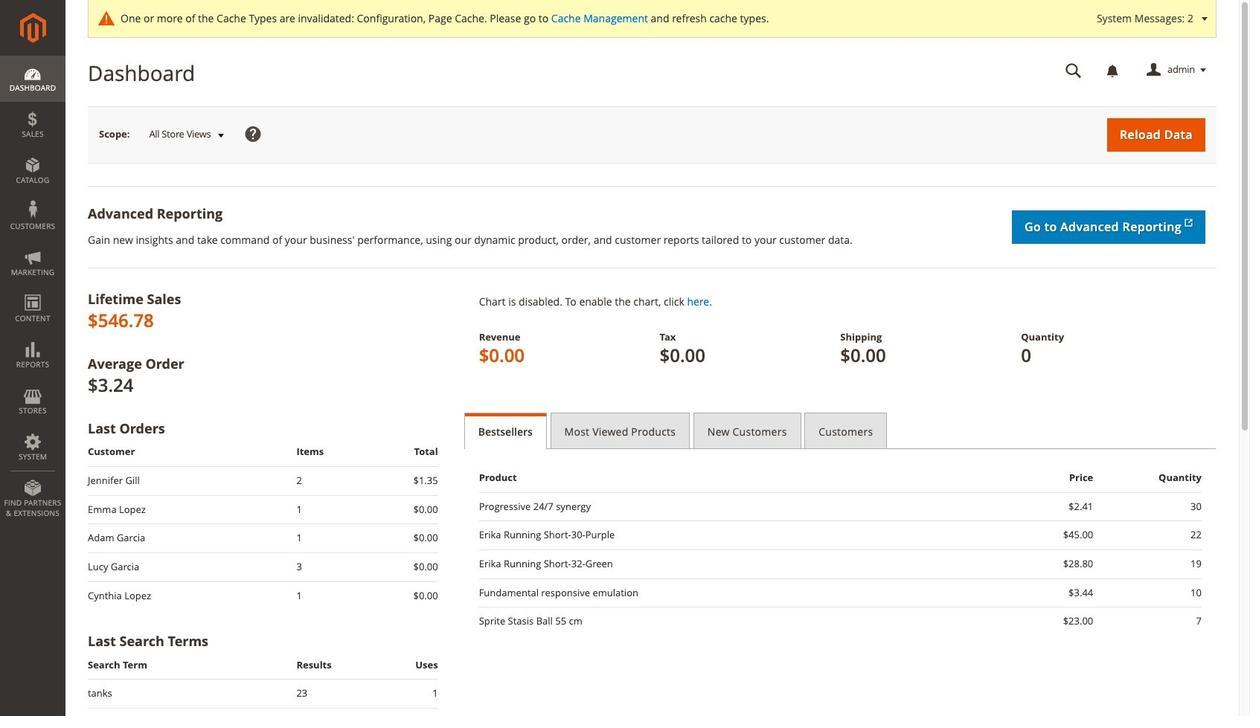 Task type: describe. For each thing, give the bounding box(es) containing it.
magento admin panel image
[[20, 13, 46, 43]]



Task type: locate. For each thing, give the bounding box(es) containing it.
None text field
[[1055, 57, 1092, 83]]

menu bar
[[0, 56, 65, 526]]

tab list
[[464, 413, 1217, 449]]



